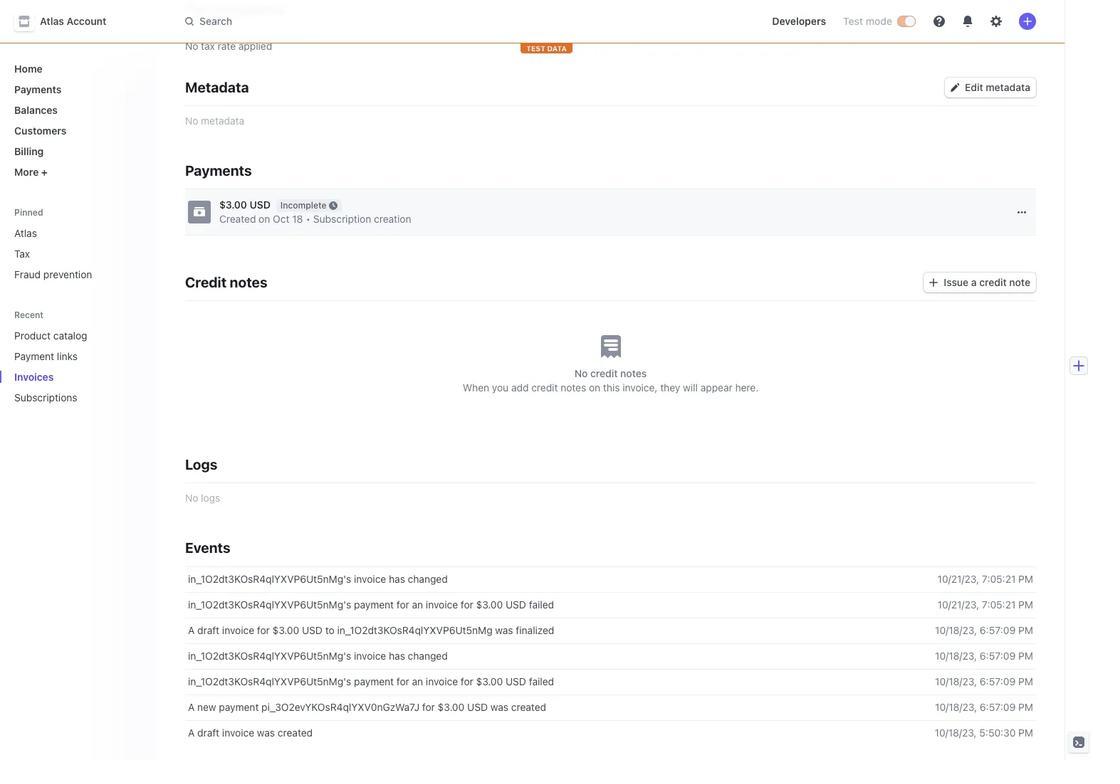 Task type: describe. For each thing, give the bounding box(es) containing it.
product
[[14, 330, 51, 342]]

issue a credit note
[[944, 277, 1031, 289]]

a for a draft invoice for $3.00 usd to in_1o2dt3kosr4qlyxvp6ut5nmg was finalized
[[188, 625, 195, 637]]

atlas account button
[[14, 11, 121, 31]]

svg image
[[1018, 209, 1027, 217]]

18
[[292, 213, 303, 225]]

pinned navigation links element
[[9, 207, 145, 286]]

appear
[[701, 382, 733, 394]]

10/21/23, 7:05:21 pm link for in_1o2dt3kosr4qlyxvp6ut5nmg's payment for an invoice for $3.00 usd failed
[[929, 593, 1037, 619]]

invoices
[[14, 371, 54, 383]]

1 vertical spatial payments
[[185, 163, 252, 179]]

settings image
[[991, 16, 1002, 27]]

invoice,
[[623, 382, 658, 394]]

10/18/23, 6:57:09 pm link for created
[[929, 696, 1037, 721]]

in_1o2dt3kosr4qlyxvp6ut5nmg
[[337, 625, 493, 637]]

rate
[[218, 40, 236, 52]]

10/18/23, 5:50:30 pm link
[[929, 721, 1037, 747]]

product catalog
[[14, 330, 87, 342]]

balances
[[14, 104, 58, 116]]

an for 10/18/23, 6:57:09 pm
[[412, 676, 423, 688]]

account
[[67, 15, 106, 27]]

0 vertical spatial was
[[495, 625, 513, 637]]

atlas account
[[40, 15, 106, 27]]

prevention
[[43, 269, 92, 281]]

10/18/23, 6:57:09 pm link for failed
[[929, 670, 1037, 696]]

incomplete
[[281, 200, 327, 211]]

10/21/23, 7:05:21 pm for in_1o2dt3kosr4qlyxvp6ut5nmg's invoice has changed
[[938, 574, 1034, 586]]

a draft invoice was created link
[[185, 721, 918, 747]]

no metadata
[[185, 115, 244, 127]]

links
[[57, 351, 78, 363]]

pinned
[[14, 207, 43, 218]]

recent
[[14, 310, 44, 321]]

logs
[[185, 457, 218, 473]]

edit metadata button
[[945, 78, 1037, 98]]

10/18/23, 6:57:09 pm for failed
[[936, 676, 1034, 688]]

issue a credit note button
[[924, 273, 1037, 293]]

10/18/23, for failed
[[936, 676, 977, 688]]

0 horizontal spatial credit
[[532, 382, 558, 394]]

10/18/23, for created
[[936, 702, 977, 714]]

payment links
[[14, 351, 78, 363]]

balances link
[[9, 98, 145, 122]]

a draft invoice for $3.00 usd to in_1o2dt3kosr4qlyxvp6ut5nmg was finalized
[[188, 625, 555, 637]]

7:05:21 for in_1o2dt3kosr4qlyxvp6ut5nmg's invoice has changed
[[982, 574, 1016, 586]]

created on oct 18 • subscription creation
[[219, 213, 411, 225]]

subscriptions
[[14, 392, 77, 404]]

here.
[[736, 382, 759, 394]]

10/18/23, 6:57:09 pm for was
[[936, 625, 1034, 637]]

pm inside 10/18/23, 5:50:30 pm link
[[1019, 728, 1034, 740]]

failed for 10/21/23, 7:05:21 pm
[[529, 599, 554, 612]]

recent element
[[0, 324, 157, 410]]

2 vertical spatial notes
[[561, 382, 586, 394]]

atlas for atlas
[[14, 227, 37, 239]]

when
[[463, 382, 489, 394]]

they
[[661, 382, 681, 394]]

3 pm from the top
[[1019, 625, 1034, 637]]

pinned element
[[9, 222, 145, 286]]

catalog
[[53, 330, 87, 342]]

Search search field
[[177, 8, 578, 35]]

an for 10/21/23, 7:05:21 pm
[[412, 599, 423, 612]]

svg image for metadata
[[951, 84, 960, 92]]

issue
[[944, 277, 969, 289]]

in_1o2dt3kosr4qlyxvp6ut5nmg's invoice has changed for 10/18/23,
[[188, 651, 448, 663]]

product catalog link
[[9, 324, 125, 348]]

test
[[844, 15, 863, 27]]

events
[[185, 540, 231, 557]]

1 vertical spatial created
[[278, 728, 313, 740]]

billing link
[[9, 140, 145, 163]]

10/18/23, 6:57:09 pm for created
[[936, 702, 1034, 714]]

applied
[[239, 40, 272, 52]]

no for tax
[[185, 40, 198, 52]]

subscription
[[313, 213, 371, 225]]

a draft invoice was created
[[188, 728, 313, 740]]

oct
[[273, 213, 290, 225]]

search
[[199, 15, 232, 27]]

test
[[527, 44, 546, 53]]

$3.00 usd
[[219, 199, 271, 211]]

for inside 'link'
[[422, 702, 435, 714]]

tax for tax calculation
[[185, 2, 208, 18]]

in_1o2dt3kosr4qlyxvp6ut5nmg's for 10/21/23, in_1o2dt3kosr4qlyxvp6ut5nmg's payment for an invoice for $3.00 usd failed link
[[188, 599, 351, 612]]

in_1o2dt3kosr4qlyxvp6ut5nmg's for in_1o2dt3kosr4qlyxvp6ut5nmg's invoice has changed link corresponding to 10/18/23,
[[188, 651, 351, 663]]

no for credit
[[575, 368, 588, 380]]

2 10/18/23, 6:57:09 pm link from the top
[[929, 644, 1037, 670]]

1 horizontal spatial credit
[[591, 368, 618, 380]]

in_1o2dt3kosr4qlyxvp6ut5nmg's payment for an invoice for $3.00 usd failed link for 10/21/23,
[[185, 593, 918, 619]]

a for a draft invoice was created
[[188, 728, 195, 740]]

you
[[492, 382, 509, 394]]

help image
[[934, 16, 945, 27]]

developers link
[[767, 10, 832, 33]]

in_1o2dt3kosr4qlyxvp6ut5nmg's for in_1o2dt3kosr4qlyxvp6ut5nmg's invoice has changed link related to 10/21/23,
[[188, 574, 351, 586]]

tax
[[201, 40, 215, 52]]

was inside 'link'
[[491, 702, 509, 714]]

on inside no credit notes when you add credit notes on this invoice, they will appear here.
[[589, 382, 601, 394]]

will
[[683, 382, 698, 394]]

home
[[14, 63, 43, 75]]

edit
[[965, 81, 984, 94]]

0 vertical spatial notes
[[230, 275, 268, 291]]

fraud prevention link
[[9, 263, 145, 286]]

4 pm from the top
[[1019, 651, 1034, 663]]

payments link
[[9, 78, 145, 101]]

mode
[[866, 15, 893, 27]]

payment
[[14, 351, 54, 363]]

atlas link
[[9, 222, 145, 245]]

payment links link
[[9, 345, 125, 368]]



Task type: locate. For each thing, give the bounding box(es) containing it.
1 vertical spatial 10/21/23,
[[938, 599, 980, 612]]

1 vertical spatial metadata
[[201, 115, 244, 127]]

5:50:30
[[980, 728, 1016, 740]]

on left 'this' at the bottom of the page
[[589, 382, 601, 394]]

invoices link
[[9, 365, 125, 389]]

atlas left account
[[40, 15, 64, 27]]

3 10/18/23, 6:57:09 pm link from the top
[[929, 670, 1037, 696]]

created
[[219, 213, 256, 225]]

1 7:05:21 from the top
[[982, 574, 1016, 586]]

test mode
[[844, 15, 893, 27]]

0 vertical spatial on
[[259, 213, 270, 225]]

subscriptions link
[[9, 386, 125, 410]]

2 in_1o2dt3kosr4qlyxvp6ut5nmg's invoice has changed link from the top
[[185, 644, 918, 670]]

1 horizontal spatial notes
[[561, 382, 586, 394]]

in_1o2dt3kosr4qlyxvp6ut5nmg's invoice has changed
[[188, 574, 448, 586], [188, 651, 448, 663]]

0 vertical spatial payments
[[14, 83, 62, 95]]

0 vertical spatial draft
[[197, 625, 220, 637]]

for
[[397, 599, 409, 612], [461, 599, 474, 612], [257, 625, 270, 637], [397, 676, 409, 688], [461, 676, 474, 688], [422, 702, 435, 714]]

a new payment pi_3o2evykosr4qlyxv0ngzwa7j for $3.00 usd was created
[[188, 702, 546, 714]]

draft for a draft invoice was created
[[197, 728, 220, 740]]

1 draft from the top
[[197, 625, 220, 637]]

on left oct
[[259, 213, 270, 225]]

payment up a draft invoice for $3.00 usd to in_1o2dt3kosr4qlyxvp6ut5nmg was finalized
[[354, 599, 394, 612]]

2 draft from the top
[[197, 728, 220, 740]]

1 in_1o2dt3kosr4qlyxvp6ut5nmg's invoice has changed from the top
[[188, 574, 448, 586]]

customers link
[[9, 119, 145, 142]]

a draft invoice for $3.00 usd to in_1o2dt3kosr4qlyxvp6ut5nmg was finalized link
[[185, 619, 918, 644]]

usd inside 'link'
[[467, 702, 488, 714]]

an down in_1o2dt3kosr4qlyxvp6ut5nmg
[[412, 676, 423, 688]]

credit notes
[[185, 275, 268, 291]]

0 vertical spatial 10/21/23, 7:05:21 pm
[[938, 574, 1034, 586]]

1 pm from the top
[[1019, 574, 1034, 586]]

tax up fraud
[[14, 248, 30, 260]]

2 10/21/23, 7:05:21 pm link from the top
[[929, 593, 1037, 619]]

an
[[412, 599, 423, 612], [412, 676, 423, 688]]

svg image inside the 'edit metadata' button
[[951, 84, 960, 92]]

credit right a
[[980, 277, 1007, 289]]

1 vertical spatial on
[[589, 382, 601, 394]]

2 changed from the top
[[408, 651, 448, 663]]

10/21/23, 7:05:21 pm
[[938, 574, 1034, 586], [938, 599, 1034, 612]]

2 in_1o2dt3kosr4qlyxvp6ut5nmg's payment for an invoice for $3.00 usd failed from the top
[[188, 676, 554, 688]]

1 10/21/23, 7:05:21 pm from the top
[[938, 574, 1034, 586]]

4 6:57:09 from the top
[[980, 702, 1016, 714]]

0 vertical spatial in_1o2dt3kosr4qlyxvp6ut5nmg's invoice has changed
[[188, 574, 448, 586]]

no credit notes when you add credit notes on this invoice, they will appear here.
[[463, 368, 759, 394]]

fraud prevention
[[14, 269, 92, 281]]

0 vertical spatial atlas
[[40, 15, 64, 27]]

0 vertical spatial created
[[511, 702, 546, 714]]

developers
[[772, 15, 826, 27]]

atlas inside atlas account button
[[40, 15, 64, 27]]

pi_3o2evykosr4qlyxv0ngzwa7j
[[262, 702, 420, 714]]

created inside 'link'
[[511, 702, 546, 714]]

1 in_1o2dt3kosr4qlyxvp6ut5nmg's from the top
[[188, 574, 351, 586]]

2 vertical spatial credit
[[532, 382, 558, 394]]

credit inside issue a credit note button
[[980, 277, 1007, 289]]

more +
[[14, 166, 48, 178]]

2 10/18/23, 6:57:09 pm from the top
[[936, 651, 1034, 663]]

3 6:57:09 from the top
[[980, 676, 1016, 688]]

no
[[185, 40, 198, 52], [185, 115, 198, 127], [575, 368, 588, 380], [185, 493, 198, 505]]

2 failed from the top
[[529, 676, 554, 688]]

tax link
[[9, 242, 145, 266]]

0 vertical spatial 10/21/23,
[[938, 574, 980, 586]]

in_1o2dt3kosr4qlyxvp6ut5nmg's payment for an invoice for $3.00 usd failed up a new payment pi_3o2evykosr4qlyxv0ngzwa7j for $3.00 usd was created
[[188, 676, 554, 688]]

1 vertical spatial in_1o2dt3kosr4qlyxvp6ut5nmg's payment for an invoice for $3.00 usd failed
[[188, 676, 554, 688]]

1 vertical spatial tax
[[14, 248, 30, 260]]

1 vertical spatial in_1o2dt3kosr4qlyxvp6ut5nmg's invoice has changed
[[188, 651, 448, 663]]

0 vertical spatial a
[[188, 625, 195, 637]]

more
[[14, 166, 39, 178]]

0 vertical spatial in_1o2dt3kosr4qlyxvp6ut5nmg's invoice has changed link
[[185, 567, 918, 593]]

0 vertical spatial an
[[412, 599, 423, 612]]

notifications image
[[962, 16, 974, 27]]

has down in_1o2dt3kosr4qlyxvp6ut5nmg
[[389, 651, 405, 663]]

payments up $3.00 usd
[[185, 163, 252, 179]]

2 horizontal spatial credit
[[980, 277, 1007, 289]]

add
[[511, 382, 529, 394]]

this
[[603, 382, 620, 394]]

in_1o2dt3kosr4qlyxvp6ut5nmg's invoice has changed link down finalized on the bottom of the page
[[185, 644, 918, 670]]

1 vertical spatial notes
[[621, 368, 647, 380]]

metadata for edit metadata
[[986, 81, 1031, 94]]

payment for 10/21/23, 7:05:21 pm
[[354, 599, 394, 612]]

1 vertical spatial in_1o2dt3kosr4qlyxvp6ut5nmg's invoice has changed link
[[185, 644, 918, 670]]

1 vertical spatial atlas
[[14, 227, 37, 239]]

payments inside the core navigation links element
[[14, 83, 62, 95]]

changed up in_1o2dt3kosr4qlyxvp6ut5nmg
[[408, 574, 448, 586]]

•
[[306, 213, 311, 225]]

1 6:57:09 from the top
[[980, 625, 1016, 637]]

svg image for credit notes
[[930, 279, 939, 287]]

$3.00 inside 'link'
[[438, 702, 465, 714]]

core navigation links element
[[9, 57, 145, 184]]

note
[[1010, 277, 1031, 289]]

in_1o2dt3kosr4qlyxvp6ut5nmg's payment for an invoice for $3.00 usd failed
[[188, 599, 554, 612], [188, 676, 554, 688]]

10/18/23, 6:57:09 pm link for was
[[929, 619, 1037, 644]]

6:57:09 for failed
[[980, 676, 1016, 688]]

4 10/18/23, 6:57:09 pm link from the top
[[929, 696, 1037, 721]]

list containing $3.00 usd
[[177, 190, 1037, 247]]

2 vertical spatial was
[[257, 728, 275, 740]]

1 has from the top
[[389, 574, 405, 586]]

10/21/23, for in_1o2dt3kosr4qlyxvp6ut5nmg's invoice has changed
[[938, 574, 980, 586]]

a for a new payment pi_3o2evykosr4qlyxv0ngzwa7j for $3.00 usd was created
[[188, 702, 195, 714]]

0 vertical spatial failed
[[529, 599, 554, 612]]

metadata for no metadata
[[201, 115, 244, 127]]

1 vertical spatial svg image
[[930, 279, 939, 287]]

1 vertical spatial draft
[[197, 728, 220, 740]]

2 in_1o2dt3kosr4qlyxvp6ut5nmg's invoice has changed from the top
[[188, 651, 448, 663]]

2 has from the top
[[389, 651, 405, 663]]

billing
[[14, 145, 44, 157]]

10/18/23,
[[936, 625, 977, 637], [936, 651, 977, 663], [936, 676, 977, 688], [936, 702, 977, 714], [935, 728, 977, 740]]

on
[[259, 213, 270, 225], [589, 382, 601, 394]]

in_1o2dt3kosr4qlyxvp6ut5nmg's down events
[[188, 574, 351, 586]]

0 vertical spatial in_1o2dt3kosr4qlyxvp6ut5nmg's payment for an invoice for $3.00 usd failed
[[188, 599, 554, 612]]

0 vertical spatial payment
[[354, 599, 394, 612]]

10/18/23, 5:50:30 pm
[[935, 728, 1034, 740]]

0 horizontal spatial metadata
[[201, 115, 244, 127]]

payment up a new payment pi_3o2evykosr4qlyxv0ngzwa7j for $3.00 usd was created
[[354, 676, 394, 688]]

a new payment pi_3o2evykosr4qlyxv0ngzwa7j for $3.00 usd was created link
[[185, 696, 918, 721]]

payment
[[354, 599, 394, 612], [354, 676, 394, 688], [219, 702, 259, 714]]

7 pm from the top
[[1019, 728, 1034, 740]]

notes up invoice,
[[621, 368, 647, 380]]

1 changed from the top
[[408, 574, 448, 586]]

0 horizontal spatial payments
[[14, 83, 62, 95]]

in_1o2dt3kosr4qlyxvp6ut5nmg's up a draft invoice was created
[[188, 676, 351, 688]]

1 vertical spatial 7:05:21
[[982, 599, 1016, 612]]

2 in_1o2dt3kosr4qlyxvp6ut5nmg's payment for an invoice for $3.00 usd failed link from the top
[[185, 670, 918, 696]]

a inside 'link'
[[188, 702, 195, 714]]

to
[[325, 625, 335, 637]]

2 vertical spatial a
[[188, 728, 195, 740]]

10/21/23, 7:05:21 pm link for in_1o2dt3kosr4qlyxvp6ut5nmg's invoice has changed
[[929, 567, 1037, 593]]

6:57:09 for was
[[980, 625, 1016, 637]]

home link
[[9, 57, 145, 81]]

10/21/23, for in_1o2dt3kosr4qlyxvp6ut5nmg's payment for an invoice for $3.00 usd failed
[[938, 599, 980, 612]]

1 vertical spatial 10/21/23, 7:05:21 pm
[[938, 599, 1034, 612]]

1 10/18/23, 6:57:09 pm link from the top
[[929, 619, 1037, 644]]

in_1o2dt3kosr4qlyxvp6ut5nmg's up to
[[188, 599, 351, 612]]

atlas for atlas account
[[40, 15, 64, 27]]

1 vertical spatial has
[[389, 651, 405, 663]]

+
[[41, 166, 48, 178]]

1 horizontal spatial created
[[511, 702, 546, 714]]

has for 10/21/23,
[[389, 574, 405, 586]]

0 vertical spatial in_1o2dt3kosr4qlyxvp6ut5nmg's payment for an invoice for $3.00 usd failed link
[[185, 593, 918, 619]]

failed up finalized on the bottom of the page
[[529, 599, 554, 612]]

tax for tax
[[14, 248, 30, 260]]

logs
[[201, 493, 220, 505]]

1 horizontal spatial tax
[[185, 2, 208, 18]]

metadata inside button
[[986, 81, 1031, 94]]

1 in_1o2dt3kosr4qlyxvp6ut5nmg's invoice has changed link from the top
[[185, 567, 918, 593]]

$3.00 inside list
[[219, 199, 247, 211]]

1 failed from the top
[[529, 599, 554, 612]]

no for metadata
[[185, 115, 198, 127]]

2 7:05:21 from the top
[[982, 599, 1016, 612]]

notes right credit
[[230, 275, 268, 291]]

in_1o2dt3kosr4qlyxvp6ut5nmg's payment for an invoice for $3.00 usd failed link for 10/18/23,
[[185, 670, 918, 696]]

2 a from the top
[[188, 702, 195, 714]]

in_1o2dt3kosr4qlyxvp6ut5nmg's invoice has changed link for 10/21/23,
[[185, 567, 918, 593]]

1 vertical spatial credit
[[591, 368, 618, 380]]

failed up a new payment pi_3o2evykosr4qlyxv0ngzwa7j for $3.00 usd was created 'link'
[[529, 676, 554, 688]]

0 horizontal spatial notes
[[230, 275, 268, 291]]

0 vertical spatial has
[[389, 574, 405, 586]]

0 vertical spatial svg image
[[951, 84, 960, 92]]

created up a draft invoice was created link
[[511, 702, 546, 714]]

6 pm from the top
[[1019, 702, 1034, 714]]

an up in_1o2dt3kosr4qlyxvp6ut5nmg
[[412, 599, 423, 612]]

recent navigation links element
[[0, 309, 157, 410]]

1 horizontal spatial payments
[[185, 163, 252, 179]]

0 horizontal spatial on
[[259, 213, 270, 225]]

3 a from the top
[[188, 728, 195, 740]]

6:57:09 for created
[[980, 702, 1016, 714]]

in_1o2dt3kosr4qlyxvp6ut5nmg's payment for an invoice for $3.00 usd failed link up a draft invoice was created link
[[185, 670, 918, 696]]

10/18/23, 6:57:09 pm link
[[929, 619, 1037, 644], [929, 644, 1037, 670], [929, 670, 1037, 696], [929, 696, 1037, 721]]

a
[[188, 625, 195, 637], [188, 702, 195, 714], [188, 728, 195, 740]]

1 10/21/23, 7:05:21 pm link from the top
[[929, 567, 1037, 593]]

changed for 10/18/23, 6:57:09 pm
[[408, 651, 448, 663]]

1 vertical spatial failed
[[529, 676, 554, 688]]

0 vertical spatial tax
[[185, 2, 208, 18]]

1 vertical spatial payment
[[354, 676, 394, 688]]

failed
[[529, 599, 554, 612], [529, 676, 554, 688]]

credit right the add
[[532, 382, 558, 394]]

pm
[[1019, 574, 1034, 586], [1019, 599, 1034, 612], [1019, 625, 1034, 637], [1019, 651, 1034, 663], [1019, 676, 1034, 688], [1019, 702, 1034, 714], [1019, 728, 1034, 740]]

atlas down pinned
[[14, 227, 37, 239]]

edit metadata
[[965, 81, 1031, 94]]

no inside no credit notes when you add credit notes on this invoice, they will appear here.
[[575, 368, 588, 380]]

in_1o2dt3kosr4qlyxvp6ut5nmg's for 10/18/23,'s in_1o2dt3kosr4qlyxvp6ut5nmg's payment for an invoice for $3.00 usd failed link
[[188, 676, 351, 688]]

tax calculation
[[185, 2, 285, 18]]

no tax rate applied
[[185, 40, 272, 52]]

1 horizontal spatial on
[[589, 382, 601, 394]]

2 an from the top
[[412, 676, 423, 688]]

2 10/21/23, 7:05:21 pm from the top
[[938, 599, 1034, 612]]

in_1o2dt3kosr4qlyxvp6ut5nmg's payment for an invoice for $3.00 usd failed for 10/21/23,
[[188, 599, 554, 612]]

finalized
[[516, 625, 555, 637]]

in_1o2dt3kosr4qlyxvp6ut5nmg's invoice has changed for 10/21/23,
[[188, 574, 448, 586]]

7:05:21
[[982, 574, 1016, 586], [982, 599, 1016, 612]]

payment inside 'link'
[[219, 702, 259, 714]]

1 horizontal spatial atlas
[[40, 15, 64, 27]]

1 vertical spatial changed
[[408, 651, 448, 663]]

in_1o2dt3kosr4qlyxvp6ut5nmg's payment for an invoice for $3.00 usd failed for 10/18/23,
[[188, 676, 554, 688]]

new
[[197, 702, 216, 714]]

in_1o2dt3kosr4qlyxvp6ut5nmg's payment for an invoice for $3.00 usd failed link up finalized on the bottom of the page
[[185, 593, 918, 619]]

in_1o2dt3kosr4qlyxvp6ut5nmg's payment for an invoice for $3.00 usd failed link
[[185, 593, 918, 619], [185, 670, 918, 696]]

customers
[[14, 125, 67, 137]]

1 vertical spatial an
[[412, 676, 423, 688]]

0 horizontal spatial atlas
[[14, 227, 37, 239]]

in_1o2dt3kosr4qlyxvp6ut5nmg's invoice has changed up to
[[188, 574, 448, 586]]

2 vertical spatial payment
[[219, 702, 259, 714]]

a
[[972, 277, 977, 289]]

10/21/23, 7:05:21 pm for in_1o2dt3kosr4qlyxvp6ut5nmg's payment for an invoice for $3.00 usd failed
[[938, 599, 1034, 612]]

4 10/18/23, 6:57:09 pm from the top
[[936, 702, 1034, 714]]

in_1o2dt3kosr4qlyxvp6ut5nmg's payment for an invoice for $3.00 usd failed up a draft invoice for $3.00 usd to in_1o2dt3kosr4qlyxvp6ut5nmg was finalized
[[188, 599, 554, 612]]

test data
[[527, 44, 567, 53]]

Search text field
[[177, 8, 578, 35]]

credit
[[185, 275, 227, 291]]

0 vertical spatial changed
[[408, 574, 448, 586]]

3 10/18/23, 6:57:09 pm from the top
[[936, 676, 1034, 688]]

tax up the tax
[[185, 2, 208, 18]]

7:05:21 for in_1o2dt3kosr4qlyxvp6ut5nmg's payment for an invoice for $3.00 usd failed
[[982, 599, 1016, 612]]

in_1o2dt3kosr4qlyxvp6ut5nmg's invoice has changed link for 10/18/23,
[[185, 644, 918, 670]]

payment up a draft invoice was created
[[219, 702, 259, 714]]

payment for 10/18/23, 6:57:09 pm
[[354, 676, 394, 688]]

draft
[[197, 625, 220, 637], [197, 728, 220, 740]]

has
[[389, 574, 405, 586], [389, 651, 405, 663]]

10/18/23, 6:57:09 pm
[[936, 625, 1034, 637], [936, 651, 1034, 663], [936, 676, 1034, 688], [936, 702, 1034, 714]]

10/21/23, 7:05:21 pm link
[[929, 567, 1037, 593], [929, 593, 1037, 619]]

1 vertical spatial was
[[491, 702, 509, 714]]

$3.00
[[219, 199, 247, 211], [476, 599, 503, 612], [273, 625, 299, 637], [476, 676, 503, 688], [438, 702, 465, 714]]

creation
[[374, 213, 411, 225]]

atlas inside atlas link
[[14, 227, 37, 239]]

draft for a draft invoice for $3.00 usd to in_1o2dt3kosr4qlyxvp6ut5nmg was finalized
[[197, 625, 220, 637]]

no logs
[[185, 493, 220, 505]]

svg image left issue
[[930, 279, 939, 287]]

1 10/18/23, 6:57:09 pm from the top
[[936, 625, 1034, 637]]

calculation
[[212, 2, 285, 18]]

2 6:57:09 from the top
[[980, 651, 1016, 663]]

0 horizontal spatial created
[[278, 728, 313, 740]]

0 vertical spatial 7:05:21
[[982, 574, 1016, 586]]

2 in_1o2dt3kosr4qlyxvp6ut5nmg's from the top
[[188, 599, 351, 612]]

tax inside the pinned element
[[14, 248, 30, 260]]

credit up 'this' at the bottom of the page
[[591, 368, 618, 380]]

has for 10/18/23,
[[389, 651, 405, 663]]

credit
[[980, 277, 1007, 289], [591, 368, 618, 380], [532, 382, 558, 394]]

1 horizontal spatial svg image
[[951, 84, 960, 92]]

metadata down metadata in the left top of the page
[[201, 115, 244, 127]]

2 horizontal spatial notes
[[621, 368, 647, 380]]

1 vertical spatial a
[[188, 702, 195, 714]]

in_1o2dt3kosr4qlyxvp6ut5nmg's
[[188, 574, 351, 586], [188, 599, 351, 612], [188, 651, 351, 663], [188, 676, 351, 688]]

data
[[547, 44, 567, 53]]

4 in_1o2dt3kosr4qlyxvp6ut5nmg's from the top
[[188, 676, 351, 688]]

list
[[177, 190, 1037, 247]]

fraud
[[14, 269, 41, 281]]

1 in_1o2dt3kosr4qlyxvp6ut5nmg's payment for an invoice for $3.00 usd failed from the top
[[188, 599, 554, 612]]

changed for 10/21/23, 7:05:21 pm
[[408, 574, 448, 586]]

changed down in_1o2dt3kosr4qlyxvp6ut5nmg
[[408, 651, 448, 663]]

failed for 10/18/23, 6:57:09 pm
[[529, 676, 554, 688]]

0 vertical spatial metadata
[[986, 81, 1031, 94]]

1 a from the top
[[188, 625, 195, 637]]

was
[[495, 625, 513, 637], [491, 702, 509, 714], [257, 728, 275, 740]]

10/18/23, for was
[[936, 625, 977, 637]]

in_1o2dt3kosr4qlyxvp6ut5nmg's invoice has changed down to
[[188, 651, 448, 663]]

1 10/21/23, from the top
[[938, 574, 980, 586]]

notes left 'this' at the bottom of the page
[[561, 382, 586, 394]]

3 in_1o2dt3kosr4qlyxvp6ut5nmg's from the top
[[188, 651, 351, 663]]

in_1o2dt3kosr4qlyxvp6ut5nmg's down to
[[188, 651, 351, 663]]

2 pm from the top
[[1019, 599, 1034, 612]]

svg image
[[951, 84, 960, 92], [930, 279, 939, 287]]

1 an from the top
[[412, 599, 423, 612]]

metadata right edit
[[986, 81, 1031, 94]]

svg image left edit
[[951, 84, 960, 92]]

has up in_1o2dt3kosr4qlyxvp6ut5nmg
[[389, 574, 405, 586]]

payments up balances
[[14, 83, 62, 95]]

1 in_1o2dt3kosr4qlyxvp6ut5nmg's payment for an invoice for $3.00 usd failed link from the top
[[185, 593, 918, 619]]

created down 'pi_3o2evykosr4qlyxv0ngzwa7j' on the left bottom of page
[[278, 728, 313, 740]]

2 10/21/23, from the top
[[938, 599, 980, 612]]

0 vertical spatial credit
[[980, 277, 1007, 289]]

in_1o2dt3kosr4qlyxvp6ut5nmg's invoice has changed link up a draft invoice for $3.00 usd to in_1o2dt3kosr4qlyxvp6ut5nmg was finalized link
[[185, 567, 918, 593]]

5 pm from the top
[[1019, 676, 1034, 688]]

1 horizontal spatial metadata
[[986, 81, 1031, 94]]

0 horizontal spatial svg image
[[930, 279, 939, 287]]

1 vertical spatial in_1o2dt3kosr4qlyxvp6ut5nmg's payment for an invoice for $3.00 usd failed link
[[185, 670, 918, 696]]

svg image inside issue a credit note button
[[930, 279, 939, 287]]

metadata
[[185, 79, 249, 96]]

changed
[[408, 574, 448, 586], [408, 651, 448, 663]]

no for logs
[[185, 493, 198, 505]]

0 horizontal spatial tax
[[14, 248, 30, 260]]



Task type: vqa. For each thing, say whether or not it's contained in the screenshot.
the rightmost The On
yes



